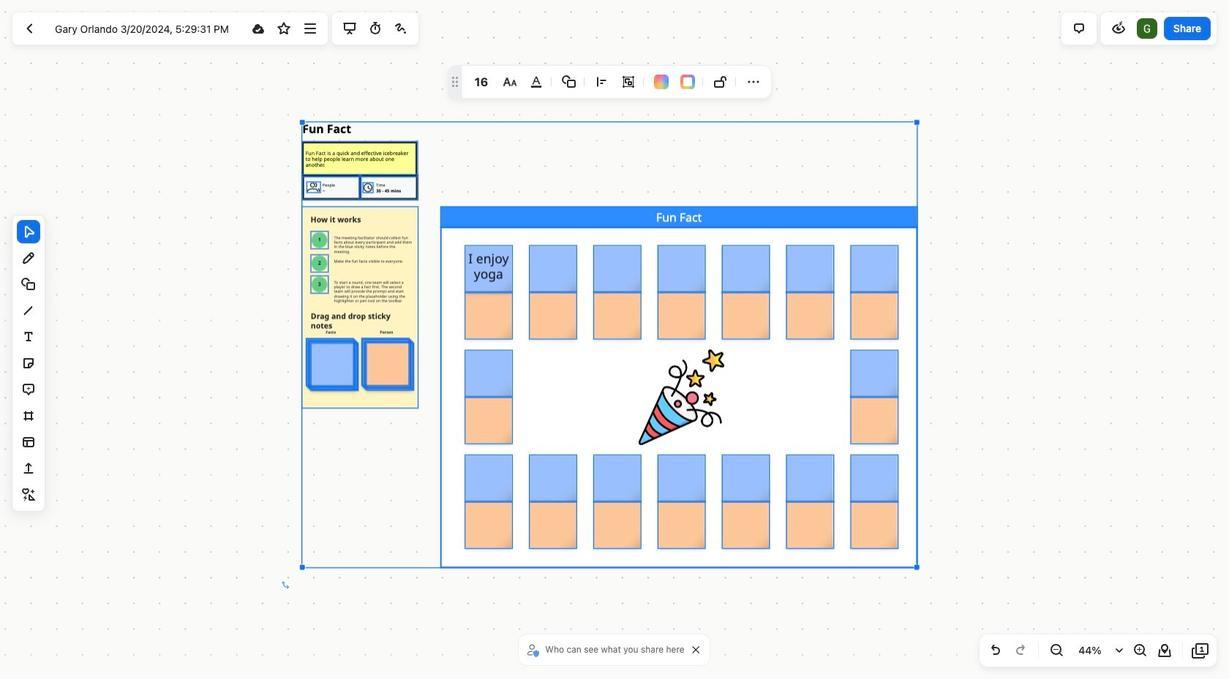 Task type: describe. For each thing, give the bounding box(es) containing it.
mini map image
[[1156, 642, 1173, 660]]

Document name text field
[[44, 17, 244, 40]]

2 menu item from the left
[[709, 70, 732, 94]]

zoom out image
[[1048, 642, 1065, 660]]

zoom in image
[[1131, 642, 1149, 660]]

laser image
[[392, 20, 410, 37]]

1 menu item from the left
[[557, 70, 581, 94]]

comment panel image
[[1070, 20, 1088, 37]]

pages image
[[1192, 642, 1209, 660]]



Task type: locate. For each thing, give the bounding box(es) containing it.
dashboard image
[[21, 20, 39, 37]]

fill menu item
[[654, 75, 669, 89]]

timer image
[[366, 20, 384, 37]]

list item
[[1135, 17, 1159, 40]]

menu item right fill menu item
[[709, 70, 732, 94]]

close image
[[693, 647, 700, 654]]

more options image
[[301, 20, 319, 37]]

star this whiteboard image
[[275, 20, 293, 37]]

menu item
[[557, 70, 581, 94], [709, 70, 732, 94]]

format styles image
[[501, 73, 519, 91]]

0 horizontal spatial menu item
[[557, 70, 581, 94]]

undo image
[[987, 642, 1004, 660]]

1 horizontal spatial menu item
[[709, 70, 732, 94]]

list
[[1135, 17, 1159, 40]]

presentation image
[[341, 20, 358, 37]]

menu item right format styles icon
[[557, 70, 581, 94]]



Task type: vqa. For each thing, say whether or not it's contained in the screenshot.
Introducing Zoom Clips
no



